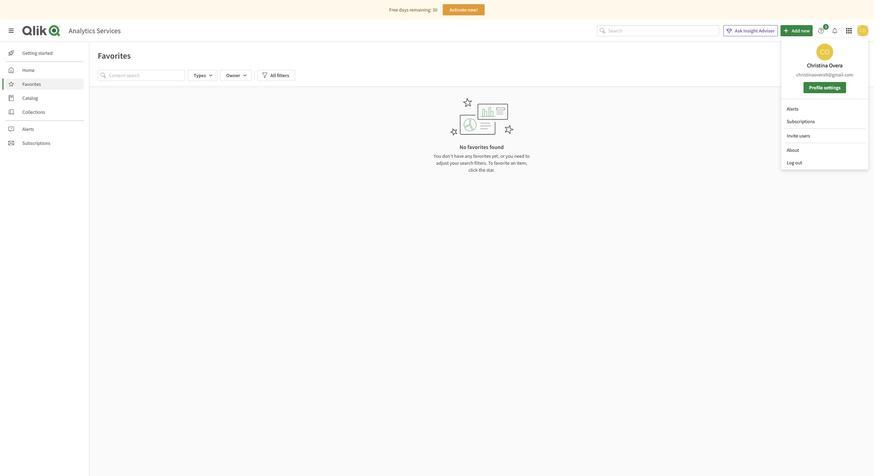 Task type: vqa. For each thing, say whether or not it's contained in the screenshot.
BY
no



Task type: describe. For each thing, give the bounding box(es) containing it.
navigation pane element
[[0, 45, 89, 151]]

getting started
[[22, 50, 53, 56]]

profile settings link
[[804, 82, 846, 93]]

collections
[[22, 109, 45, 115]]

ask insight advisor button
[[724, 25, 778, 36]]

analytics
[[69, 26, 95, 35]]

started
[[38, 50, 53, 56]]

log out button
[[784, 157, 866, 168]]

0 vertical spatial favorites
[[468, 143, 489, 150]]

invite users button
[[784, 130, 866, 141]]

christina overa image
[[858, 25, 869, 36]]

don't
[[442, 153, 453, 159]]

analytics services
[[69, 26, 121, 35]]

the
[[479, 167, 486, 173]]

filters.
[[475, 160, 487, 166]]

subscriptions inside navigation pane element
[[22, 140, 50, 146]]

home link
[[6, 65, 84, 76]]

about
[[787, 147, 799, 153]]

searchbar element
[[597, 25, 719, 36]]

subscriptions inside 'button'
[[787, 118, 815, 125]]

christina overa image
[[817, 44, 833, 60]]

now!
[[468, 7, 478, 13]]

remaining:
[[410, 7, 432, 13]]

filters region
[[98, 68, 866, 82]]

alerts link
[[6, 124, 84, 135]]

invite users
[[787, 133, 810, 139]]

have
[[454, 153, 464, 159]]

free days remaining: 30
[[389, 7, 437, 13]]

need
[[514, 153, 525, 159]]

activate
[[450, 7, 467, 13]]

alerts inside navigation pane element
[[22, 126, 34, 132]]

analytics services element
[[69, 26, 121, 35]]

free
[[389, 7, 398, 13]]

advisor
[[759, 28, 775, 34]]

ask insight advisor
[[735, 28, 775, 34]]

click
[[469, 167, 478, 173]]

catalog
[[22, 95, 38, 101]]

settings
[[824, 84, 841, 91]]

you
[[434, 153, 441, 159]]

subscriptions button
[[784, 116, 866, 127]]

out
[[795, 160, 802, 166]]

found
[[490, 143, 504, 150]]

recently used image
[[791, 70, 835, 81]]

item,
[[517, 160, 527, 166]]

Search text field
[[608, 25, 719, 36]]

invite
[[787, 133, 799, 139]]

Content search text field
[[109, 70, 185, 81]]

profile settings
[[809, 84, 841, 91]]

getting started link
[[6, 47, 84, 59]]

log
[[787, 160, 794, 166]]

adjust
[[436, 160, 449, 166]]

favorites inside 'favorites' link
[[22, 81, 41, 87]]

days
[[399, 7, 409, 13]]

to
[[526, 153, 530, 159]]

insight
[[744, 28, 758, 34]]

alerts button
[[784, 103, 866, 114]]

to
[[488, 160, 493, 166]]



Task type: locate. For each thing, give the bounding box(es) containing it.
favorites
[[98, 50, 131, 61], [22, 81, 41, 87]]

no
[[460, 143, 466, 150]]

search
[[460, 160, 474, 166]]

favorites
[[468, 143, 489, 150], [473, 153, 491, 159]]

christinaovera9@gmail.com
[[797, 72, 854, 78]]

0 horizontal spatial alerts
[[22, 126, 34, 132]]

alerts down 'collections'
[[22, 126, 34, 132]]

yet,
[[492, 153, 500, 159]]

1 horizontal spatial favorites
[[98, 50, 131, 61]]

catalog link
[[6, 92, 84, 104]]

0 vertical spatial subscriptions
[[787, 118, 815, 125]]

users
[[799, 133, 810, 139]]

log out
[[787, 160, 802, 166]]

you
[[506, 153, 513, 159]]

your
[[450, 160, 459, 166]]

alerts up invite
[[787, 106, 799, 112]]

favorites up any
[[468, 143, 489, 150]]

1 horizontal spatial subscriptions
[[787, 118, 815, 125]]

collections link
[[6, 106, 84, 118]]

alerts
[[787, 106, 799, 112], [22, 126, 34, 132]]

favorite
[[494, 160, 510, 166]]

1 vertical spatial favorites
[[22, 81, 41, 87]]

no favorites found you don't have any favorites yet, or you need to adjust your search filters. to favorite an item, click the star.
[[434, 143, 530, 173]]

any
[[465, 153, 472, 159]]

0 horizontal spatial subscriptions
[[22, 140, 50, 146]]

0 horizontal spatial favorites
[[22, 81, 41, 87]]

30
[[433, 7, 437, 13]]

favorites up "catalog"
[[22, 81, 41, 87]]

subscriptions link
[[6, 138, 84, 149]]

about button
[[784, 144, 866, 156]]

1 vertical spatial subscriptions
[[22, 140, 50, 146]]

subscriptions
[[787, 118, 815, 125], [22, 140, 50, 146]]

close sidebar menu image
[[8, 28, 14, 34]]

subscriptions down alerts link
[[22, 140, 50, 146]]

activate now! link
[[443, 4, 485, 15]]

christina overa christinaovera9@gmail.com
[[797, 62, 854, 78]]

subscriptions up the invite users
[[787, 118, 815, 125]]

0 vertical spatial favorites
[[98, 50, 131, 61]]

switch view group
[[841, 70, 865, 81]]

home
[[22, 67, 35, 73]]

alerts inside "button"
[[787, 106, 799, 112]]

ask
[[735, 28, 743, 34]]

or
[[500, 153, 505, 159]]

1 horizontal spatial alerts
[[787, 106, 799, 112]]

star.
[[487, 167, 495, 173]]

getting
[[22, 50, 37, 56]]

1 vertical spatial alerts
[[22, 126, 34, 132]]

activate now!
[[450, 7, 478, 13]]

favorites link
[[6, 79, 84, 90]]

overa
[[829, 62, 843, 69]]

an
[[511, 160, 516, 166]]

0 vertical spatial alerts
[[787, 106, 799, 112]]

favorites up filters.
[[473, 153, 491, 159]]

favorites down 'services' at top
[[98, 50, 131, 61]]

1 vertical spatial favorites
[[473, 153, 491, 159]]

christina
[[807, 62, 828, 69]]

services
[[97, 26, 121, 35]]

profile
[[809, 84, 823, 91]]



